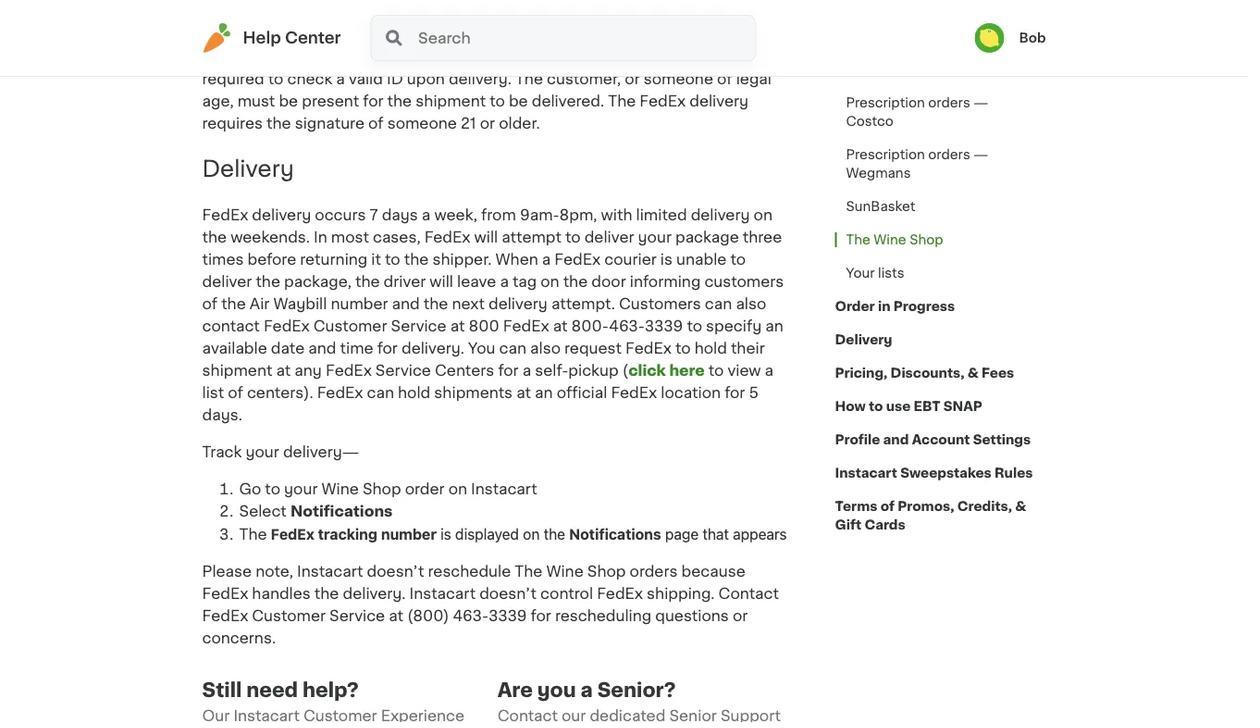 Task type: locate. For each thing, give the bounding box(es) containing it.
the up contact
[[221, 297, 246, 312]]

deliver
[[585, 230, 635, 245], [202, 275, 252, 289]]

customer down handles
[[252, 608, 326, 623]]

or down contact
[[733, 608, 748, 623]]

& left fees
[[968, 367, 979, 380]]

returning
[[300, 252, 368, 267]]

0 horizontal spatial shop
[[363, 482, 401, 497]]

note,
[[256, 564, 293, 579]]

deliver up courier
[[585, 230, 635, 245]]

1 vertical spatial shop
[[363, 482, 401, 497]]

that up customer,
[[549, 49, 579, 64]]

— inside prescription orders — wegmans
[[974, 148, 989, 161]]

deliver down times
[[202, 275, 252, 289]]

1 horizontal spatial wine
[[547, 564, 584, 579]]

be up older.
[[509, 93, 528, 108]]

2 vertical spatial orders
[[630, 564, 678, 579]]

to right it
[[385, 252, 401, 267]]

orders
[[929, 96, 971, 109], [929, 148, 971, 161], [630, 564, 678, 579]]

ebt
[[914, 400, 941, 413]]

in
[[878, 300, 891, 313]]

can down time
[[367, 386, 394, 401]]

0 horizontal spatial from
[[355, 49, 390, 64]]

legal
[[737, 71, 772, 86]]

order inside place an order from multiple stores
[[905, 44, 940, 57]]

&
[[968, 367, 979, 380], [1016, 500, 1027, 513]]

your lists
[[847, 267, 905, 280]]

service inside please note, instacart doesn't reschedule the wine shop orders because fedex handles the delivery. instacart doesn't control fedex shipping. contact fedex customer service at (800) 463-3339 for rescheduling questions or concerns.
[[330, 608, 385, 623]]

1 horizontal spatial &
[[1016, 500, 1027, 513]]

1 vertical spatial prescription
[[847, 148, 926, 161]]

0 horizontal spatial someone
[[388, 116, 457, 130]]

delivery up pricing,
[[835, 333, 893, 346]]

three
[[743, 230, 782, 245]]

can
[[705, 297, 733, 312], [499, 341, 527, 356], [367, 386, 394, 401]]

is
[[780, 49, 792, 64], [661, 252, 673, 267], [441, 525, 452, 543]]

1 horizontal spatial from
[[481, 208, 516, 223]]

bob
[[1020, 31, 1047, 44]]

it
[[372, 252, 381, 267]]

attempt
[[502, 230, 562, 245]]

0 vertical spatial please
[[454, 49, 506, 64]]

the inside go to your wine shop order on instacart select notifications the fedex tracking number is displayed on the notifications page that appears
[[544, 525, 566, 543]]

click here
[[629, 363, 705, 378]]

the inside choose your 3, 6, or 12 pack option through the instacart platform and place your order which will be shipped via fedex (you will receive an email with tracking information from fedex).
[[528, 4, 553, 19]]

the down id
[[387, 93, 412, 108]]

463- inside fedex delivery occurs 7 days a week, from 9am-8pm, with limited delivery on the weekends. in most cases, fedex will attempt to deliver your package three times before returning it to the shipper. when a fedex courier is unable to deliver the package, the driver will leave a tag on the door informing customers of the air waybill number and the next delivery attempt. customers can also contact fedex customer service at 800 fedex at 800-463-3339 to specify an available date and time for delivery. you can also request fedex to hold their shipment at any fedex service centers for a self-pickup (
[[609, 319, 645, 334]]

fedex inside choose your 3, 6, or 12 pack option through the instacart platform and place your order which will be shipped via fedex (you will receive an email with tracking information from fedex).
[[470, 27, 516, 41]]

pricing,
[[835, 367, 888, 380]]

0 vertical spatial wine
[[874, 233, 907, 246]]

shipped
[[381, 27, 442, 41]]

place an order from multiple stores
[[847, 44, 1030, 76]]

be inside choose your 3, 6, or 12 pack option through the instacart platform and place your order which will be shipped via fedex (you will receive an email with tracking information from fedex).
[[359, 27, 378, 41]]

2 horizontal spatial from
[[943, 44, 974, 57]]

wine up the control
[[547, 564, 584, 579]]

is right person
[[780, 49, 792, 64]]

request
[[565, 341, 622, 356]]

1 horizontal spatial notifications
[[570, 525, 662, 543]]

for up shipments
[[498, 363, 519, 378]]

delivery down email
[[661, 49, 720, 64]]

0 horizontal spatial doesn't
[[367, 564, 424, 579]]

for down valid
[[363, 93, 384, 108]]

from left "user avatar"
[[943, 44, 974, 57]]

from inside fedex delivery occurs 7 days a week, from 9am-8pm, with limited delivery on the weekends. in most cases, fedex will attempt to deliver your package three times before returning it to the shipper. when a fedex courier is unable to deliver the package, the driver will leave a tag on the door informing customers of the air waybill number and the next delivery attempt. customers can also contact fedex customer service at 800 fedex at 800-463-3339 to specify an available date and time for delivery. you can also request fedex to hold their shipment at any fedex service centers for a self-pickup (
[[481, 208, 516, 223]]

doesn't
[[367, 564, 424, 579], [480, 586, 537, 601]]

prescription for costco
[[847, 96, 926, 109]]

your down choose at left top
[[202, 27, 236, 41]]

a left self-
[[523, 363, 532, 378]]

an right specify
[[766, 319, 784, 334]]

promos,
[[898, 500, 955, 513]]

delivery. for instacart
[[343, 586, 406, 601]]

your left 3,
[[264, 4, 298, 19]]

hold down specify
[[695, 341, 727, 356]]

0 vertical spatial with
[[709, 27, 741, 41]]

1 horizontal spatial that
[[703, 525, 729, 543]]

to inside go to your wine shop order on instacart select notifications the fedex tracking number is displayed on the notifications page that appears
[[265, 482, 281, 497]]

1 vertical spatial order
[[905, 44, 940, 57]]

0 horizontal spatial with
[[601, 208, 633, 223]]

463- inside please note, instacart doesn't reschedule the wine shop orders because fedex handles the delivery. instacart doesn't control fedex shipping. contact fedex customer service at (800) 463-3339 for rescheduling questions or concerns.
[[453, 608, 489, 623]]

delivery link
[[835, 323, 893, 356]]

email
[[665, 27, 706, 41]]

be down check
[[279, 93, 298, 108]]

1 horizontal spatial is
[[661, 252, 673, 267]]

2 vertical spatial shop
[[588, 564, 626, 579]]

prescription up wegmans
[[847, 148, 926, 161]]

driver
[[384, 275, 426, 289]]

please down via
[[454, 49, 506, 64]]

the up customer,
[[583, 49, 607, 64]]

for inside please note, instacart doesn't reschedule the wine shop orders because fedex handles the delivery. instacart doesn't control fedex shipping. contact fedex customer service at (800) 463-3339 for rescheduling questions or concerns.
[[531, 608, 552, 623]]

will
[[331, 27, 355, 41], [558, 27, 582, 41], [474, 230, 498, 245], [430, 275, 454, 289]]

help
[[243, 30, 281, 46]]

0 vertical spatial —
[[974, 96, 989, 109]]

is inside fedex delivery occurs 7 days a week, from 9am-8pm, with limited delivery on the weekends. in most cases, fedex will attempt to deliver your package three times before returning it to the shipper. when a fedex courier is unable to deliver the package, the driver will leave a tag on the door informing customers of the air waybill number and the next delivery attempt. customers can also contact fedex customer service at 800 fedex at 800-463-3339 to specify an available date and time for delivery. you can also request fedex to hold their shipment at any fedex service centers for a self-pickup (
[[661, 252, 673, 267]]

0 horizontal spatial please
[[202, 564, 252, 579]]

wine inside please note, instacart doesn't reschedule the wine shop orders because fedex handles the delivery. instacart doesn't control fedex shipping. contact fedex customer service at (800) 463-3339 for rescheduling questions or concerns.
[[547, 564, 584, 579]]

0 vertical spatial shipment
[[416, 93, 486, 108]]

or inside please note, instacart doesn't reschedule the wine shop orders because fedex handles the delivery. instacart doesn't control fedex shipping. contact fedex customer service at (800) 463-3339 for rescheduling questions or concerns.
[[733, 608, 748, 623]]

for down the control
[[531, 608, 552, 623]]

notifications left page
[[570, 525, 662, 543]]

from
[[943, 44, 974, 57], [355, 49, 390, 64], [481, 208, 516, 223]]

0 vertical spatial delivery
[[202, 158, 294, 180]]

orders for prescription orders — costco
[[929, 96, 971, 109]]

9am-
[[520, 208, 560, 223]]

how
[[835, 400, 866, 413]]

1 vertical spatial 463-
[[453, 608, 489, 623]]

0 horizontal spatial hold
[[398, 386, 431, 401]]

0 vertical spatial &
[[968, 367, 979, 380]]

shop inside go to your wine shop order on instacart select notifications the fedex tracking number is displayed on the notifications page that appears
[[363, 482, 401, 497]]

3339 down customers
[[645, 319, 683, 334]]

1 vertical spatial orders
[[929, 148, 971, 161]]

centers).
[[247, 386, 313, 401]]

shipment
[[416, 93, 486, 108], [202, 363, 272, 378]]

1 vertical spatial hold
[[398, 386, 431, 401]]

profile and account settings link
[[835, 423, 1031, 456]]

the down select on the bottom of page
[[239, 527, 267, 542]]

credits,
[[958, 500, 1013, 513]]

service left centers at left
[[376, 363, 431, 378]]

an right place
[[886, 44, 902, 57]]

from up the attempt
[[481, 208, 516, 223]]

for left 5
[[725, 386, 746, 401]]

1 vertical spatial also
[[530, 341, 561, 356]]

0 horizontal spatial wine
[[322, 482, 359, 497]]

1 horizontal spatial tracking
[[318, 525, 378, 543]]

prescription inside the prescription orders — costco
[[847, 96, 926, 109]]

— down prescription orders — costco 'link' at the right top
[[974, 148, 989, 161]]

control
[[541, 586, 593, 601]]

notifications down delivery—
[[291, 504, 393, 519]]

hold inside the "fedex can hold shipments at an official fedex location for 5 days."
[[398, 386, 431, 401]]

a right view
[[765, 363, 774, 378]]

number inside fedex delivery occurs 7 days a week, from 9am-8pm, with limited delivery on the weekends. in most cases, fedex will attempt to deliver your package three times before returning it to the shipper. when a fedex courier is unable to deliver the package, the driver will leave a tag on the door informing customers of the air waybill number and the next delivery attempt. customers can also contact fedex customer service at 800 fedex at 800-463-3339 to specify an available date and time for delivery. you can also request fedex to hold their shipment at any fedex service centers for a self-pickup (
[[331, 297, 388, 312]]

1 horizontal spatial deliver
[[585, 230, 635, 245]]

that right page
[[703, 525, 729, 543]]

1 vertical spatial wine
[[322, 482, 359, 497]]

can up specify
[[705, 297, 733, 312]]

self-
[[535, 363, 569, 378]]

1 horizontal spatial 3339
[[645, 319, 683, 334]]

your inside go to your wine shop order on instacart select notifications the fedex tracking number is displayed on the notifications page that appears
[[284, 482, 318, 497]]

wegmans
[[847, 167, 911, 180]]

2 horizontal spatial is
[[780, 49, 792, 64]]

1 vertical spatial notifications
[[570, 525, 662, 543]]

from up valid
[[355, 49, 390, 64]]

3339 down "reschedule"
[[489, 608, 527, 623]]

at inside please note, instacart doesn't reschedule the wine shop orders because fedex handles the delivery. instacart doesn't control fedex shipping. contact fedex customer service at (800) 463-3339 for rescheduling questions or concerns.
[[389, 608, 404, 623]]

also down customers
[[736, 297, 767, 312]]

1 vertical spatial that
[[703, 525, 729, 543]]

prescription up costco
[[847, 96, 926, 109]]

1 vertical spatial —
[[974, 148, 989, 161]]

0 horizontal spatial can
[[367, 386, 394, 401]]

to up must
[[268, 71, 284, 86]]

the up driver
[[404, 252, 429, 267]]

0 horizontal spatial &
[[968, 367, 979, 380]]

a inside that the fedex delivery person is required to check a valid id upon delivery. the customer, or someone of legal age, must be present for the shipment to be delivered. the fedex delivery requires the signature of someone 21 or older.
[[336, 71, 345, 86]]

track
[[202, 445, 242, 460]]

2 horizontal spatial be
[[509, 93, 528, 108]]

concerns.
[[202, 631, 276, 645]]

shipment inside fedex delivery occurs 7 days a week, from 9am-8pm, with limited delivery on the weekends. in most cases, fedex will attempt to deliver your package three times before returning it to the shipper. when a fedex courier is unable to deliver the package, the driver will leave a tag on the door informing customers of the air waybill number and the next delivery attempt. customers can also contact fedex customer service at 800 fedex at 800-463-3339 to specify an available date and time for delivery. you can also request fedex to hold their shipment at any fedex service centers for a self-pickup (
[[202, 363, 272, 378]]

2 vertical spatial is
[[441, 525, 452, 543]]

notifications
[[291, 504, 393, 519], [570, 525, 662, 543]]

0 horizontal spatial that
[[549, 49, 579, 64]]

2 vertical spatial delivery.
[[343, 586, 406, 601]]

1 horizontal spatial please
[[454, 49, 506, 64]]

2 — from the top
[[974, 148, 989, 161]]

1 vertical spatial delivery
[[835, 333, 893, 346]]

number inside go to your wine shop order on instacart select notifications the fedex tracking number is displayed on the notifications page that appears
[[381, 525, 437, 543]]

the up (you
[[528, 4, 553, 19]]

1 vertical spatial delivery.
[[402, 341, 465, 356]]

also
[[736, 297, 767, 312], [530, 341, 561, 356]]

the
[[516, 71, 543, 86], [608, 93, 636, 108], [847, 233, 871, 246], [239, 527, 267, 542], [515, 564, 543, 579]]

page
[[665, 525, 699, 543]]

2 vertical spatial service
[[330, 608, 385, 623]]

at inside the "fedex can hold shipments at an official fedex location for 5 days."
[[517, 386, 531, 401]]

1 vertical spatial number
[[381, 525, 437, 543]]

orders up shipping.
[[630, 564, 678, 579]]

with
[[709, 27, 741, 41], [601, 208, 633, 223]]

an inside choose your 3, 6, or 12 pack option through the instacart platform and place your order which will be shipped via fedex (you will receive an email with tracking information from fedex).
[[644, 27, 662, 41]]

before
[[248, 252, 296, 267]]

is left displayed
[[441, 525, 452, 543]]

1 horizontal spatial shop
[[588, 564, 626, 579]]

2 horizontal spatial shop
[[910, 233, 944, 246]]

1 vertical spatial doesn't
[[480, 586, 537, 601]]

prescription inside prescription orders — wegmans
[[847, 148, 926, 161]]

week,
[[435, 208, 478, 223]]

delivery.
[[449, 71, 512, 86], [402, 341, 465, 356], [343, 586, 406, 601]]

order in progress
[[835, 300, 955, 313]]

instacart
[[556, 4, 622, 19], [835, 467, 898, 480], [471, 482, 537, 497], [297, 564, 363, 579], [410, 586, 476, 601]]

0 vertical spatial tracking
[[202, 49, 263, 64]]

someone down upon
[[388, 116, 457, 130]]

will down shipper.
[[430, 275, 454, 289]]

the inside go to your wine shop order on instacart select notifications the fedex tracking number is displayed on the notifications page that appears
[[239, 527, 267, 542]]

0 vertical spatial 463-
[[609, 319, 645, 334]]

& inside terms of promos, credits, & gift cards
[[1016, 500, 1027, 513]]

tracking down delivery—
[[318, 525, 378, 543]]

prescription
[[847, 96, 926, 109], [847, 148, 926, 161]]

tracking inside go to your wine shop order on instacart select notifications the fedex tracking number is displayed on the notifications page that appears
[[318, 525, 378, 543]]

to left the use at bottom
[[869, 400, 884, 413]]

time
[[340, 341, 374, 356]]

1 vertical spatial 3339
[[489, 608, 527, 623]]

1 horizontal spatial shipment
[[416, 93, 486, 108]]

to
[[268, 71, 284, 86], [490, 93, 505, 108], [566, 230, 581, 245], [385, 252, 401, 267], [731, 252, 746, 267], [687, 319, 703, 334], [676, 341, 691, 356], [709, 363, 724, 378], [869, 400, 884, 413], [265, 482, 281, 497]]

days
[[382, 208, 418, 223]]

an down self-
[[535, 386, 553, 401]]

with inside choose your 3, 6, or 12 pack option through the instacart platform and place your order which will be shipped via fedex (you will receive an email with tracking information from fedex).
[[709, 27, 741, 41]]

2 horizontal spatial wine
[[874, 233, 907, 246]]

at up centers).
[[276, 363, 291, 378]]

customer inside please note, instacart doesn't reschedule the wine shop orders because fedex handles the delivery. instacart doesn't control fedex shipping. contact fedex customer service at (800) 463-3339 for rescheduling questions or concerns.
[[252, 608, 326, 623]]

2 horizontal spatial can
[[705, 297, 733, 312]]

1 vertical spatial service
[[376, 363, 431, 378]]

0 horizontal spatial 3339
[[489, 608, 527, 623]]

0 horizontal spatial 463-
[[453, 608, 489, 623]]

the inside please note, instacart doesn't reschedule the wine shop orders because fedex handles the delivery. instacart doesn't control fedex shipping. contact fedex customer service at (800) 463-3339 for rescheduling questions or concerns.
[[515, 564, 543, 579]]

delivery up the 'package'
[[691, 208, 750, 223]]

number up "reschedule"
[[381, 525, 437, 543]]

or
[[336, 4, 351, 19], [625, 71, 640, 86], [480, 116, 495, 130], [733, 608, 748, 623]]

1 — from the top
[[974, 96, 989, 109]]

463- right (800)
[[453, 608, 489, 623]]

of right list
[[228, 386, 243, 401]]

service down driver
[[391, 319, 447, 334]]

0 vertical spatial prescription
[[847, 96, 926, 109]]

1 horizontal spatial also
[[736, 297, 767, 312]]

customers
[[705, 275, 784, 289]]

package
[[676, 230, 739, 245]]

that inside go to your wine shop order on instacart select notifications the fedex tracking number is displayed on the notifications page that appears
[[703, 525, 729, 543]]

at left (800)
[[389, 608, 404, 623]]

1 horizontal spatial can
[[499, 341, 527, 356]]

8pm,
[[560, 208, 598, 223]]

tracking inside choose your 3, 6, or 12 pack option through the instacart platform and place your order which will be shipped via fedex (you will receive an email with tracking information from fedex).
[[202, 49, 263, 64]]

5
[[749, 386, 759, 401]]

which
[[283, 27, 327, 41]]

of up contact
[[202, 297, 218, 312]]

shipping.
[[647, 586, 715, 601]]

0 vertical spatial hold
[[695, 341, 727, 356]]

please left note,
[[202, 564, 252, 579]]

an inside fedex delivery occurs 7 days a week, from 9am-8pm, with limited delivery on the weekends. in most cases, fedex will attempt to deliver your package three times before returning it to the shipper. when a fedex courier is unable to deliver the package, the driver will leave a tag on the door informing customers of the air waybill number and the next delivery attempt. customers can also contact fedex customer service at 800 fedex at 800-463-3339 to specify an available date and time for delivery. you can also request fedex to hold their shipment at any fedex service centers for a self-pickup (
[[766, 319, 784, 334]]

of up cards
[[881, 500, 895, 513]]

0 vertical spatial that
[[549, 49, 579, 64]]

for right time
[[377, 341, 398, 356]]

doesn't up (800)
[[367, 564, 424, 579]]

0 vertical spatial is
[[780, 49, 792, 64]]

discounts,
[[891, 367, 965, 380]]

how to use ebt snap
[[835, 400, 983, 413]]

of inside terms of promos, credits, & gift cards
[[881, 500, 895, 513]]

463- down customers
[[609, 319, 645, 334]]

800
[[469, 319, 500, 334]]

or inside choose your 3, 6, or 12 pack option through the instacart platform and place your order which will be shipped via fedex (you will receive an email with tracking information from fedex).
[[336, 4, 351, 19]]

waybill
[[273, 297, 327, 312]]

1 vertical spatial shipment
[[202, 363, 272, 378]]

service left (800)
[[330, 608, 385, 623]]

fedex inside go to your wine shop order on instacart select notifications the fedex tracking number is displayed on the notifications page that appears
[[271, 525, 315, 543]]

please inside please note, instacart doesn't reschedule the wine shop orders because fedex handles the delivery. instacart doesn't control fedex shipping. contact fedex customer service at (800) 463-3339 for rescheduling questions or concerns.
[[202, 564, 252, 579]]

place
[[725, 4, 766, 19]]

please
[[454, 49, 506, 64], [202, 564, 252, 579]]

0 vertical spatial also
[[736, 297, 767, 312]]

(
[[623, 363, 629, 378]]

0 vertical spatial notifications
[[291, 504, 393, 519]]

on up displayed
[[449, 482, 468, 497]]

delivery—
[[283, 445, 359, 460]]

0 vertical spatial order
[[240, 27, 279, 41]]

the wine shop
[[847, 233, 944, 246]]

3339
[[645, 319, 683, 334], [489, 608, 527, 623]]

on up the three
[[754, 208, 773, 223]]

a right you
[[581, 680, 593, 700]]

age,
[[202, 93, 234, 108]]

1 vertical spatial customer
[[252, 608, 326, 623]]

handles
[[252, 586, 311, 601]]

someone down email
[[644, 71, 714, 86]]

with inside fedex delivery occurs 7 days a week, from 9am-8pm, with limited delivery on the weekends. in most cases, fedex will attempt to deliver your package three times before returning it to the shipper. when a fedex courier is unable to deliver the package, the driver will leave a tag on the door informing customers of the air waybill number and the next delivery attempt. customers can also contact fedex customer service at 800 fedex at 800-463-3339 to specify an available date and time for delivery. you can also request fedex to hold their shipment at any fedex service centers for a self-pickup (
[[601, 208, 633, 223]]

customer up time
[[314, 319, 387, 334]]

the right handles
[[315, 586, 339, 601]]

0 vertical spatial delivery.
[[449, 71, 512, 86]]

to down 8pm,
[[566, 230, 581, 245]]

a left 'tag'
[[500, 275, 509, 289]]

Search search field
[[417, 16, 755, 60]]

orders down place an order from multiple stores 'link'
[[929, 96, 971, 109]]

1 vertical spatial please
[[202, 564, 252, 579]]

to up customers
[[731, 252, 746, 267]]

wine down delivery—
[[322, 482, 359, 497]]

here
[[670, 363, 705, 378]]

with right 8pm,
[[601, 208, 633, 223]]

times
[[202, 252, 244, 267]]

need
[[246, 680, 298, 700]]

costco
[[847, 115, 894, 128]]

2 vertical spatial can
[[367, 386, 394, 401]]

delivery up weekends.
[[252, 208, 311, 223]]

1 vertical spatial is
[[661, 252, 673, 267]]

list
[[202, 386, 224, 401]]

your
[[847, 267, 875, 280]]

instacart up handles
[[297, 564, 363, 579]]

doesn't down "reschedule"
[[480, 586, 537, 601]]

2 vertical spatial order
[[405, 482, 445, 497]]

terms
[[835, 500, 878, 513]]

profile
[[835, 433, 881, 446]]

signature
[[295, 116, 365, 130]]

also up self-
[[530, 341, 561, 356]]

2 horizontal spatial order
[[905, 44, 940, 57]]

customers
[[619, 297, 702, 312]]

order inside go to your wine shop order on instacart select notifications the fedex tracking number is displayed on the notifications page that appears
[[405, 482, 445, 497]]

required
[[202, 71, 264, 86]]

their
[[731, 341, 765, 356]]

(800)
[[407, 608, 449, 623]]

0 horizontal spatial tracking
[[202, 49, 263, 64]]

1 horizontal spatial order
[[405, 482, 445, 497]]

0 horizontal spatial order
[[240, 27, 279, 41]]

1 horizontal spatial with
[[709, 27, 741, 41]]

delivery. inside please note, instacart doesn't reschedule the wine shop orders because fedex handles the delivery. instacart doesn't control fedex shipping. contact fedex customer service at (800) 463-3339 for rescheduling questions or concerns.
[[343, 586, 406, 601]]

number up time
[[331, 297, 388, 312]]

orders inside the prescription orders — costco
[[929, 96, 971, 109]]

0 horizontal spatial shipment
[[202, 363, 272, 378]]

1 vertical spatial tracking
[[318, 525, 378, 543]]

orders inside prescription orders — wegmans
[[929, 148, 971, 161]]

1 prescription from the top
[[847, 96, 926, 109]]

2 vertical spatial wine
[[547, 564, 584, 579]]

informing
[[630, 275, 701, 289]]

specify
[[706, 319, 762, 334]]

2 prescription from the top
[[847, 148, 926, 161]]

— inside the prescription orders — costco
[[974, 96, 989, 109]]

delivery. inside that the fedex delivery person is required to check a valid id upon delivery. the customer, or someone of legal age, must be present for the shipment to be delivered. the fedex delivery requires the signature of someone 21 or older.
[[449, 71, 512, 86]]

to view a list of centers).
[[202, 363, 774, 401]]

1 horizontal spatial someone
[[644, 71, 714, 86]]

1 vertical spatial deliver
[[202, 275, 252, 289]]

instacart up receive
[[556, 4, 622, 19]]



Task type: vqa. For each thing, say whether or not it's contained in the screenshot.
bottommost Notifications
yes



Task type: describe. For each thing, give the bounding box(es) containing it.
will up shipper.
[[474, 230, 498, 245]]

senior?
[[598, 680, 676, 700]]

0 vertical spatial shop
[[910, 233, 944, 246]]

note
[[510, 49, 545, 64]]

use
[[887, 400, 911, 413]]

door
[[592, 275, 626, 289]]

valid
[[349, 71, 383, 86]]

a down the attempt
[[542, 252, 551, 267]]

and up any at the bottom of the page
[[309, 341, 336, 356]]

the left next at the top left
[[424, 297, 448, 312]]

your inside fedex delivery occurs 7 days a week, from 9am-8pm, with limited delivery on the weekends. in most cases, fedex will attempt to deliver your package three times before returning it to the shipper. when a fedex courier is unable to deliver the package, the driver will leave a tag on the door informing customers of the air waybill number and the next delivery attempt. customers can also contact fedex customer service at 800 fedex at 800-463-3339 to specify an available date and time for delivery. you can also request fedex to hold their shipment at any fedex service centers for a self-pickup (
[[638, 230, 672, 245]]

terms of promos, credits, & gift cards link
[[835, 490, 1047, 542]]

upon
[[407, 71, 445, 86]]

available
[[202, 341, 267, 356]]

order
[[835, 300, 875, 313]]

0 horizontal spatial be
[[279, 93, 298, 108]]

at left 800-
[[553, 319, 568, 334]]

choose your 3, 6, or 12 pack option through the instacart platform and place your order which will be shipped via fedex (you will receive an email with tracking information from fedex).
[[202, 4, 766, 64]]

0 horizontal spatial notifications
[[291, 504, 393, 519]]

delivery down 'tag'
[[489, 297, 548, 312]]

the down before
[[256, 275, 280, 289]]

or right 21 in the left of the page
[[480, 116, 495, 130]]

instacart inside go to your wine shop order on instacart select notifications the fedex tracking number is displayed on the notifications page that appears
[[471, 482, 537, 497]]

— for prescription orders — wegmans
[[974, 148, 989, 161]]

instacart inside choose your 3, 6, or 12 pack option through the instacart platform and place your order which will be shipped via fedex (you will receive an email with tracking information from fedex).
[[556, 4, 622, 19]]

7
[[370, 208, 378, 223]]

sunbasket link
[[835, 190, 927, 223]]

requires
[[202, 116, 263, 130]]

the inside please note, instacart doesn't reschedule the wine shop orders because fedex handles the delivery. instacart doesn't control fedex shipping. contact fedex customer service at (800) 463-3339 for rescheduling questions or concerns.
[[315, 586, 339, 601]]

the up times
[[202, 230, 227, 245]]

can inside the "fedex can hold shipments at an official fedex location for 5 days."
[[367, 386, 394, 401]]

unable
[[677, 252, 727, 267]]

through
[[466, 4, 524, 19]]

for inside that the fedex delivery person is required to check a valid id upon delivery. the customer, or someone of legal age, must be present for the shipment to be delivered. the fedex delivery requires the signature of someone 21 or older.
[[363, 93, 384, 108]]

reschedule
[[428, 564, 511, 579]]

weekends.
[[231, 230, 310, 245]]

please note, instacart doesn't reschedule the wine shop orders because fedex handles the delivery. instacart doesn't control fedex shipping. contact fedex customer service at (800) 463-3339 for rescheduling questions or concerns.
[[202, 564, 779, 645]]

the down note at the top of page
[[516, 71, 543, 86]]

that the fedex delivery person is required to check a valid id upon delivery. the customer, or someone of legal age, must be present for the shipment to be delivered. the fedex delivery requires the signature of someone 21 or older.
[[202, 49, 792, 130]]

present
[[302, 93, 359, 108]]

profile and account settings
[[835, 433, 1031, 446]]

order in progress link
[[835, 290, 955, 323]]

check
[[287, 71, 333, 86]]

rescheduling
[[555, 608, 652, 623]]

track your delivery—
[[202, 445, 359, 460]]

a right days
[[422, 208, 431, 223]]

official
[[557, 386, 608, 401]]

the up attempt. on the top of the page
[[563, 275, 588, 289]]

and inside choose your 3, 6, or 12 pack option through the instacart platform and place your order which will be shipped via fedex (you will receive an email with tracking information from fedex).
[[693, 4, 721, 19]]

1 horizontal spatial delivery
[[835, 333, 893, 346]]

an inside the "fedex can hold shipments at an official fedex location for 5 days."
[[535, 386, 553, 401]]

0 vertical spatial can
[[705, 297, 733, 312]]

0 horizontal spatial also
[[530, 341, 561, 356]]

progress
[[894, 300, 955, 313]]

account
[[912, 433, 971, 446]]

tag
[[513, 275, 537, 289]]

via
[[446, 27, 467, 41]]

of down valid
[[368, 116, 384, 130]]

shipper.
[[433, 252, 492, 267]]

and down the use at bottom
[[884, 433, 909, 446]]

12
[[355, 4, 370, 19]]

1 vertical spatial someone
[[388, 116, 457, 130]]

order inside choose your 3, 6, or 12 pack option through the instacart platform and place your order which will be shipped via fedex (you will receive an email with tracking information from fedex).
[[240, 27, 279, 41]]

when
[[496, 252, 539, 267]]

of inside fedex delivery occurs 7 days a week, from 9am-8pm, with limited delivery on the weekends. in most cases, fedex will attempt to deliver your package three times before returning it to the shipper. when a fedex courier is unable to deliver the package, the driver will leave a tag on the door informing customers of the air waybill number and the next delivery attempt. customers can also contact fedex customer service at 800 fedex at 800-463-3339 to specify an available date and time for delivery. you can also request fedex to hold their shipment at any fedex service centers for a self-pickup (
[[202, 297, 218, 312]]

fedex delivery occurs 7 days a week, from 9am-8pm, with limited delivery on the weekends. in most cases, fedex will attempt to deliver your package three times before returning it to the shipper. when a fedex courier is unable to deliver the package, the driver will leave a tag on the door informing customers of the air waybill number and the next delivery attempt. customers can also contact fedex customer service at 800 fedex at 800-463-3339 to specify an available date and time for delivery. you can also request fedex to hold their shipment at any fedex service centers for a self-pickup (
[[202, 208, 784, 378]]

customer inside fedex delivery occurs 7 days a week, from 9am-8pm, with limited delivery on the weekends. in most cases, fedex will attempt to deliver your package three times before returning it to the shipper. when a fedex courier is unable to deliver the package, the driver will leave a tag on the door informing customers of the air waybill number and the next delivery attempt. customers can also contact fedex customer service at 800 fedex at 800-463-3339 to specify an available date and time for delivery. you can also request fedex to hold their shipment at any fedex service centers for a self-pickup (
[[314, 319, 387, 334]]

you
[[468, 341, 496, 356]]

will down '6,'
[[331, 27, 355, 41]]

information
[[266, 49, 352, 64]]

terms of promos, credits, & gift cards
[[835, 500, 1027, 531]]

pricing, discounts, & fees
[[835, 367, 1015, 380]]

orders inside please note, instacart doesn't reschedule the wine shop orders because fedex handles the delivery. instacart doesn't control fedex shipping. contact fedex customer service at (800) 463-3339 for rescheduling questions or concerns.
[[630, 564, 678, 579]]

to inside to view a list of centers).
[[709, 363, 724, 378]]

orders for prescription orders — wegmans
[[929, 148, 971, 161]]

choose
[[202, 4, 260, 19]]

attempt.
[[552, 297, 616, 312]]

sunbasket
[[847, 200, 916, 213]]

cases,
[[373, 230, 421, 245]]

please for please note
[[454, 49, 506, 64]]

0 horizontal spatial deliver
[[202, 275, 252, 289]]

cards
[[865, 518, 906, 531]]

the down customer,
[[608, 93, 636, 108]]

shipment inside that the fedex delivery person is required to check a valid id upon delivery. the customer, or someone of legal age, must be present for the shipment to be delivered. the fedex delivery requires the signature of someone 21 or older.
[[416, 93, 486, 108]]

must
[[238, 93, 275, 108]]

delivered.
[[532, 93, 605, 108]]

instacart up (800)
[[410, 586, 476, 601]]

wine inside go to your wine shop order on instacart select notifications the fedex tracking number is displayed on the notifications page that appears
[[322, 482, 359, 497]]

multiple
[[977, 44, 1030, 57]]

at down next at the top left
[[450, 319, 465, 334]]

delivery. for the
[[449, 71, 512, 86]]

of left legal
[[717, 71, 733, 86]]

instacart down profile
[[835, 467, 898, 480]]

that inside that the fedex delivery person is required to check a valid id upon delivery. the customer, or someone of legal age, must be present for the shipment to be delivered. the fedex delivery requires the signature of someone 21 or older.
[[549, 49, 579, 64]]

hold inside fedex delivery occurs 7 days a week, from 9am-8pm, with limited delivery on the weekends. in most cases, fedex will attempt to deliver your package three times before returning it to the shipper. when a fedex courier is unable to deliver the package, the driver will leave a tag on the door informing customers of the air waybill number and the next delivery attempt. customers can also contact fedex customer service at 800 fedex at 800-463-3339 to specify an available date and time for delivery. you can also request fedex to hold their shipment at any fedex service centers for a self-pickup (
[[695, 341, 727, 356]]

date
[[271, 341, 305, 356]]

user avatar image
[[975, 23, 1005, 53]]

instacart sweepstakes rules
[[835, 467, 1033, 480]]

fees
[[982, 367, 1015, 380]]

— for prescription orders — costco
[[974, 96, 989, 109]]

help?
[[303, 680, 359, 700]]

an inside place an order from multiple stores
[[886, 44, 902, 57]]

id
[[387, 71, 403, 86]]

from inside choose your 3, 6, or 12 pack option through the instacart platform and place your order which will be shipped via fedex (you will receive an email with tracking information from fedex).
[[355, 49, 390, 64]]

is inside that the fedex delivery person is required to check a valid id upon delivery. the customer, or someone of legal age, must be present for the shipment to be delivered. the fedex delivery requires the signature of someone 21 or older.
[[780, 49, 792, 64]]

of inside to view a list of centers).
[[228, 386, 243, 401]]

0 vertical spatial doesn't
[[367, 564, 424, 579]]

is inside go to your wine shop order on instacart select notifications the fedex tracking number is displayed on the notifications page that appears
[[441, 525, 452, 543]]

rules
[[995, 467, 1033, 480]]

place
[[847, 44, 883, 57]]

the down it
[[355, 275, 380, 289]]

are you a senior?
[[498, 680, 676, 700]]

1 vertical spatial can
[[499, 341, 527, 356]]

3339 inside fedex delivery occurs 7 days a week, from 9am-8pm, with limited delivery on the weekends. in most cases, fedex will attempt to deliver your package three times before returning it to the shipper. when a fedex courier is unable to deliver the package, the driver will leave a tag on the door informing customers of the air waybill number and the next delivery attempt. customers can also contact fedex customer service at 800 fedex at 800-463-3339 to specify an available date and time for delivery. you can also request fedex to hold their shipment at any fedex service centers for a self-pickup (
[[645, 319, 683, 334]]

the up your
[[847, 233, 871, 246]]

select
[[239, 504, 287, 519]]

in
[[314, 230, 327, 245]]

0 vertical spatial someone
[[644, 71, 714, 86]]

for inside the "fedex can hold shipments at an official fedex location for 5 days."
[[725, 386, 746, 401]]

to up older.
[[490, 93, 505, 108]]

prescription for wegmans
[[847, 148, 926, 161]]

on right displayed
[[523, 525, 540, 543]]

person
[[724, 49, 776, 64]]

and down driver
[[392, 297, 420, 312]]

receive
[[585, 27, 640, 41]]

stores
[[847, 63, 887, 76]]

please for please note, instacart doesn't reschedule the wine shop orders because fedex handles the delivery. instacart doesn't control fedex shipping. contact fedex customer service at (800) 463-3339 for rescheduling questions or concerns.
[[202, 564, 252, 579]]

0 vertical spatial deliver
[[585, 230, 635, 245]]

occurs
[[315, 208, 366, 223]]

a inside to view a list of centers).
[[765, 363, 774, 378]]

your up go
[[246, 445, 279, 460]]

on right 'tag'
[[541, 275, 560, 289]]

because
[[682, 564, 746, 579]]

click
[[629, 363, 666, 378]]

shop inside please note, instacart doesn't reschedule the wine shop orders because fedex handles the delivery. instacart doesn't control fedex shipping. contact fedex customer service at (800) 463-3339 for rescheduling questions or concerns.
[[588, 564, 626, 579]]

will right (you
[[558, 27, 582, 41]]

delivery. inside fedex delivery occurs 7 days a week, from 9am-8pm, with limited delivery on the weekends. in most cases, fedex will attempt to deliver your package three times before returning it to the shipper. when a fedex courier is unable to deliver the package, the driver will leave a tag on the door informing customers of the air waybill number and the next delivery attempt. customers can also contact fedex customer service at 800 fedex at 800-463-3339 to specify an available date and time for delivery. you can also request fedex to hold their shipment at any fedex service centers for a self-pickup (
[[402, 341, 465, 356]]

view
[[728, 363, 761, 378]]

go
[[239, 482, 261, 497]]

go to your wine shop order on instacart select notifications the fedex tracking number is displayed on the notifications page that appears
[[239, 482, 787, 543]]

from inside place an order from multiple stores
[[943, 44, 974, 57]]

to up here
[[676, 341, 691, 356]]

21
[[461, 116, 476, 130]]

next
[[452, 297, 485, 312]]

0 vertical spatial service
[[391, 319, 447, 334]]

center
[[285, 30, 341, 46]]

to left specify
[[687, 319, 703, 334]]

air
[[250, 297, 270, 312]]

or right customer,
[[625, 71, 640, 86]]

older.
[[499, 116, 540, 130]]

still
[[202, 680, 242, 700]]

place an order from multiple stores link
[[835, 34, 1047, 86]]

3339 inside please note, instacart doesn't reschedule the wine shop orders because fedex handles the delivery. instacart doesn't control fedex shipping. contact fedex customer service at (800) 463-3339 for rescheduling questions or concerns.
[[489, 608, 527, 623]]

instacart image
[[202, 23, 232, 53]]

0 horizontal spatial delivery
[[202, 158, 294, 180]]

delivery down legal
[[690, 93, 749, 108]]

the down must
[[267, 116, 291, 130]]

your lists link
[[835, 256, 916, 290]]

800-
[[572, 319, 609, 334]]



